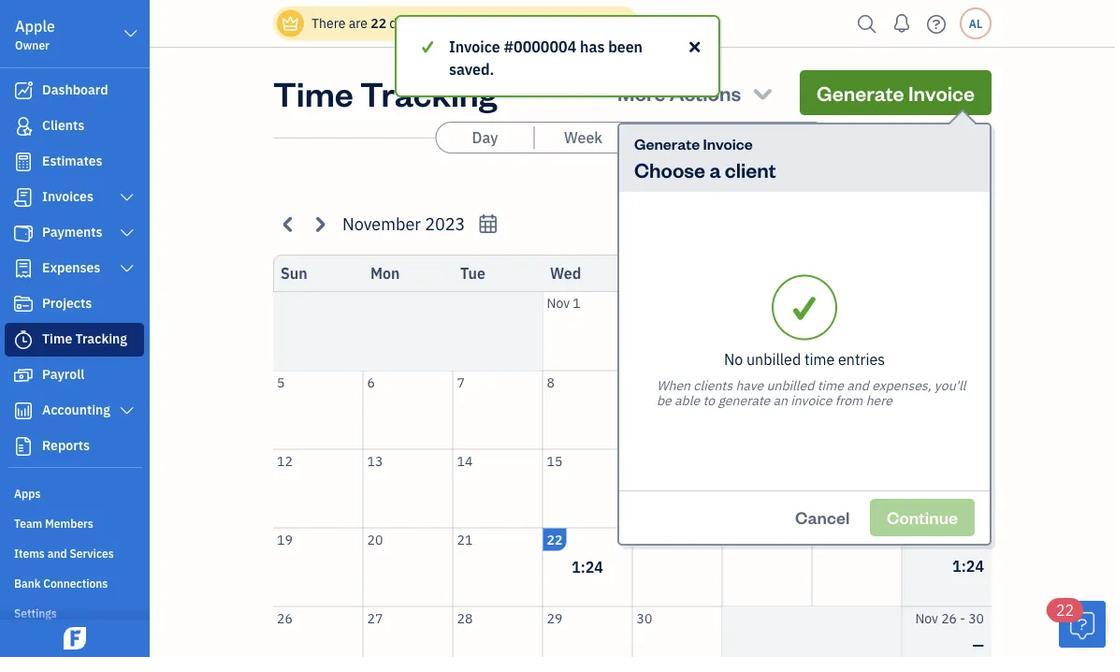 Task type: locate. For each thing, give the bounding box(es) containing it.
0 horizontal spatial invoice
[[449, 37, 501, 57]]

25
[[817, 531, 832, 548], [969, 531, 985, 548]]

invoices link
[[5, 181, 144, 214]]

notifications image
[[887, 5, 917, 42]]

1 horizontal spatial 22
[[547, 531, 563, 548]]

2 horizontal spatial 22
[[1057, 600, 1075, 620]]

0 vertical spatial generate
[[817, 79, 905, 106]]

1 5 from the left
[[277, 373, 285, 391]]

main element
[[0, 0, 197, 657]]

chart image
[[12, 402, 35, 420]]

- inside nov 19 - 25 1:24
[[961, 531, 966, 548]]

1 horizontal spatial 1:24
[[953, 556, 985, 576]]

0 horizontal spatial 5
[[277, 373, 285, 391]]

nov 5 - 11 —
[[924, 373, 985, 418]]

estimates
[[42, 152, 103, 169]]

0 horizontal spatial 30
[[637, 609, 653, 627]]

nov 19 - 25 1:24
[[916, 531, 985, 576]]

2 chevron large down image from the top
[[118, 403, 136, 418]]

chevron large down image right expenses
[[118, 261, 136, 276]]

1 vertical spatial time
[[42, 330, 72, 347]]

1 horizontal spatial time
[[273, 70, 354, 115]]

- down nov 19 - 25 1:24
[[961, 609, 966, 627]]

chevrondown image
[[750, 80, 776, 106]]

previous month image
[[278, 213, 300, 235]]

1 11 from the left
[[817, 373, 832, 391]]

tracking down projects link
[[75, 330, 127, 347]]

invoice inside "invoice #0000004 has been saved."
[[449, 37, 501, 57]]

26 down 19 button
[[277, 609, 293, 627]]

22 inside the 22 1:24
[[547, 531, 563, 548]]

1 horizontal spatial and
[[847, 376, 869, 394]]

generate invoice choose a client
[[635, 133, 777, 183]]

- for nov 19 - 25 1:24
[[961, 531, 966, 548]]

generate inside generate invoice choose a client
[[635, 133, 700, 153]]

22 for 22 1:24
[[547, 531, 563, 548]]

chevron large down image right the accounting at the bottom of the page
[[118, 403, 136, 418]]

project image
[[12, 295, 35, 314]]

8
[[547, 373, 555, 391]]

19 inside button
[[277, 531, 293, 548]]

11 right you'll
[[969, 373, 985, 391]]

projects
[[42, 294, 92, 312]]

0 horizontal spatial 0:30
[[662, 479, 694, 498]]

time down "there"
[[273, 70, 354, 115]]

1 - from the top
[[961, 373, 966, 391]]

chevron large down image for accounting
[[118, 403, 136, 418]]

tue
[[461, 263, 486, 283]]

here
[[866, 391, 893, 409]]

2 vertical spatial -
[[961, 609, 966, 627]]

there are 22 days left in your trial. upgrade account
[[312, 15, 624, 32]]

2 vertical spatial chevron large down image
[[118, 261, 136, 276]]

0 horizontal spatial 26
[[277, 609, 293, 627]]

1 horizontal spatial 30
[[969, 609, 985, 627]]

generate down search icon
[[817, 79, 905, 106]]

invoice for generate invoice
[[909, 79, 975, 106]]

30 inside button
[[637, 609, 653, 627]]

1 — from the top
[[973, 399, 985, 418]]

11
[[817, 373, 832, 391], [969, 373, 985, 391]]

0 horizontal spatial 11
[[817, 373, 832, 391]]

10
[[727, 373, 743, 391]]

1 vertical spatial chevron large down image
[[118, 190, 136, 205]]

26 inside nov 26 - 30 —
[[942, 609, 958, 627]]

2 19 from the left
[[942, 531, 958, 548]]

0 vertical spatial invoice
[[449, 37, 501, 57]]

generate for generate invoice
[[817, 79, 905, 106]]

- right 'expenses,'
[[961, 373, 966, 391]]

payments link
[[5, 216, 144, 250]]

22 inside 22 dropdown button
[[1057, 600, 1075, 620]]

accounting
[[42, 401, 110, 418]]

and down entries
[[847, 376, 869, 394]]

chevron large down image for invoices
[[118, 190, 136, 205]]

2 vertical spatial invoice
[[703, 133, 753, 153]]

- for nov 26 - 30 —
[[961, 609, 966, 627]]

5 right 'expenses,'
[[950, 373, 958, 391]]

2 25 from the left
[[969, 531, 985, 548]]

1 25 from the left
[[817, 531, 832, 548]]

10 button
[[723, 371, 812, 449]]

time
[[273, 70, 354, 115], [42, 330, 72, 347]]

22 1:24
[[547, 531, 604, 577]]

- inside nov 5 - 11 —
[[961, 373, 966, 391]]

#0000004
[[504, 37, 577, 57]]

1 horizontal spatial 19
[[942, 531, 958, 548]]

0 vertical spatial and
[[847, 376, 869, 394]]

time tracking inside main element
[[42, 330, 127, 347]]

time tracking down 'check' image
[[273, 70, 497, 115]]

estimates link
[[5, 145, 144, 179]]

14
[[457, 452, 473, 469]]

11 inside nov 5 - 11 —
[[969, 373, 985, 391]]

19 inside nov 19 - 25 1:24
[[942, 531, 958, 548]]

5 up "12"
[[277, 373, 285, 391]]

0 horizontal spatial 25
[[817, 531, 832, 548]]

1 vertical spatial generate
[[635, 133, 700, 153]]

0 vertical spatial chevron large down image
[[122, 22, 139, 45]]

6 button
[[364, 371, 453, 449]]

1 horizontal spatial 11
[[969, 373, 985, 391]]

0:30 up 23 "button"
[[662, 479, 694, 498]]

1 horizontal spatial time tracking
[[273, 70, 497, 115]]

you'll
[[935, 376, 966, 394]]

1 vertical spatial invoice
[[909, 79, 975, 106]]

in
[[443, 15, 454, 32]]

chevron large down image right 'payments'
[[118, 226, 136, 241]]

invoice
[[449, 37, 501, 57], [909, 79, 975, 106], [703, 133, 753, 153]]

tracking down 'check' image
[[360, 70, 497, 115]]

23 button
[[633, 528, 722, 606]]

1 vertical spatial time tracking
[[42, 330, 127, 347]]

time right timer image
[[42, 330, 72, 347]]

0 horizontal spatial time tracking
[[42, 330, 127, 347]]

- for nov 5 - 11 —
[[961, 373, 966, 391]]

1 30 from the left
[[637, 609, 653, 627]]

estimate image
[[12, 153, 35, 171]]

chevron large down image
[[118, 226, 136, 241], [118, 403, 136, 418]]

21 button
[[453, 528, 542, 606]]

chevron large down image
[[122, 22, 139, 45], [118, 190, 136, 205], [118, 261, 136, 276]]

0 horizontal spatial 1:24
[[572, 557, 604, 577]]

30 right 29 button
[[637, 609, 653, 627]]

1 26 from the left
[[277, 609, 293, 627]]

1 horizontal spatial 26
[[942, 609, 958, 627]]

1 horizontal spatial generate
[[817, 79, 905, 106]]

0 vertical spatial -
[[961, 373, 966, 391]]

unbilled up have
[[747, 349, 801, 369]]

5
[[277, 373, 285, 391], [950, 373, 958, 391]]

1:24
[[953, 556, 985, 576], [572, 557, 604, 577]]

generate up choose on the right
[[635, 133, 700, 153]]

30 down nov 19 - 25 1:24
[[969, 609, 985, 627]]

0 horizontal spatial and
[[47, 546, 67, 561]]

time tracking down projects link
[[42, 330, 127, 347]]

chevron large down image up "dashboard" link
[[122, 22, 139, 45]]

1 vertical spatial chevron large down image
[[118, 403, 136, 418]]

22 button
[[1047, 598, 1106, 648]]

chevron large down image inside payments link
[[118, 226, 136, 241]]

apps
[[14, 486, 41, 501]]

1 vertical spatial and
[[47, 546, 67, 561]]

1 horizontal spatial 5
[[950, 373, 958, 391]]

25 inside button
[[817, 531, 832, 548]]

there
[[312, 15, 346, 32]]

1 vertical spatial -
[[961, 531, 966, 548]]

report image
[[12, 437, 35, 456]]

when
[[657, 376, 691, 394]]

are
[[349, 15, 368, 32]]

chevron large down image for expenses
[[118, 261, 136, 276]]

be
[[657, 391, 672, 409]]

30 inside nov 26 - 30 —
[[969, 609, 985, 627]]

29 button
[[543, 607, 632, 657]]

2 11 from the left
[[969, 373, 985, 391]]

invoice inside button
[[909, 79, 975, 106]]

11 inside 11 button
[[817, 373, 832, 391]]

11 up the invoice
[[817, 373, 832, 391]]

apple
[[15, 16, 55, 36]]

— inside nov 5 - 11 —
[[973, 399, 985, 418]]

invoices
[[42, 188, 94, 205]]

services
[[70, 546, 114, 561]]

time down entries
[[818, 376, 844, 394]]

chevron large down image inside invoices link
[[118, 190, 136, 205]]

and right items in the left of the page
[[47, 546, 67, 561]]

cancel
[[796, 506, 850, 528]]

26 down nov 19 - 25 1:24
[[942, 609, 958, 627]]

invoice up saved.
[[449, 37, 501, 57]]

1 vertical spatial 22
[[547, 531, 563, 548]]

next month image
[[309, 213, 330, 235]]

nov inside nov 5 - 11 —
[[924, 373, 947, 391]]

0 vertical spatial —
[[973, 399, 985, 418]]

0 horizontal spatial generate
[[635, 133, 700, 153]]

to
[[703, 391, 715, 409]]

unbilled right have
[[767, 376, 815, 394]]

time up the invoice
[[805, 349, 835, 369]]

3 - from the top
[[961, 609, 966, 627]]

nov for nov 1
[[547, 294, 570, 312]]

- inside nov 26 - 30 —
[[961, 609, 966, 627]]

invoice down go to help image in the right top of the page
[[909, 79, 975, 106]]

2 horizontal spatial invoice
[[909, 79, 975, 106]]

—
[[973, 399, 985, 418], [973, 635, 985, 654]]

1:24 up nov 26 - 30 —
[[953, 556, 985, 576]]

reports link
[[5, 430, 144, 463]]

upgrade
[[520, 15, 571, 32]]

freshbooks image
[[60, 627, 90, 650]]

1 horizontal spatial invoice
[[703, 133, 753, 153]]

19 down the 12 button
[[277, 531, 293, 548]]

1 horizontal spatial 25
[[969, 531, 985, 548]]

0 horizontal spatial 19
[[277, 531, 293, 548]]

team
[[14, 516, 42, 531]]

2 30 from the left
[[969, 609, 985, 627]]

0 vertical spatial chevron large down image
[[118, 226, 136, 241]]

0 horizontal spatial 22
[[371, 15, 387, 32]]

19 up nov 26 - 30 —
[[942, 531, 958, 548]]

2 26 from the left
[[942, 609, 958, 627]]

cancel button
[[779, 499, 867, 536]]

1:24 up 29 button
[[572, 557, 604, 577]]

crown image
[[281, 14, 300, 33]]

2 - from the top
[[961, 531, 966, 548]]

30
[[637, 609, 653, 627], [969, 609, 985, 627]]

1 vertical spatial tracking
[[75, 330, 127, 347]]

— inside nov 26 - 30 —
[[973, 635, 985, 654]]

invoice up a at the top right
[[703, 133, 753, 153]]

bank connections
[[14, 576, 108, 591]]

1 19 from the left
[[277, 531, 293, 548]]

dashboard link
[[5, 74, 144, 108]]

expenses,
[[872, 376, 932, 394]]

accounting link
[[5, 394, 144, 428]]

tracking
[[360, 70, 497, 115], [75, 330, 127, 347]]

nov inside nov 19 - 25 1:24
[[916, 531, 939, 548]]

chevron large down image right invoices
[[118, 190, 136, 205]]

nov inside nov 26 - 30 —
[[916, 609, 939, 627]]

0 horizontal spatial time
[[42, 330, 72, 347]]

projects link
[[5, 287, 144, 321]]

2 vertical spatial 22
[[1057, 600, 1075, 620]]

1 vertical spatial —
[[973, 635, 985, 654]]

invoice image
[[12, 188, 35, 207]]

0 horizontal spatial tracking
[[75, 330, 127, 347]]

time tracking
[[273, 70, 497, 115], [42, 330, 127, 347]]

0:30 up nov 19 - 25 1:24
[[953, 477, 985, 497]]

2 5 from the left
[[950, 373, 958, 391]]

entries
[[839, 349, 885, 369]]

2 — from the top
[[973, 635, 985, 654]]

nov inside button
[[547, 294, 570, 312]]

generate
[[817, 79, 905, 106], [635, 133, 700, 153]]

4 button
[[813, 292, 902, 370]]

22 for 22
[[1057, 600, 1075, 620]]

- up nov 26 - 30 —
[[961, 531, 966, 548]]

5 inside button
[[277, 373, 285, 391]]

close image
[[687, 36, 704, 58]]

nov 1
[[547, 294, 581, 312]]

5 inside nov 5 - 11 —
[[950, 373, 958, 391]]

invoice inside generate invoice choose a client
[[703, 133, 753, 153]]

— for nov 26 - 30 —
[[973, 635, 985, 654]]

nov for nov 26 - 30 —
[[916, 609, 939, 627]]

logged
[[796, 179, 839, 197]]

0 vertical spatial tracking
[[360, 70, 497, 115]]

team members link
[[5, 508, 144, 536]]

generate inside button
[[817, 79, 905, 106]]

1 chevron large down image from the top
[[118, 226, 136, 241]]



Task type: describe. For each thing, give the bounding box(es) containing it.
from
[[836, 391, 863, 409]]

nov for nov 5 - 11 —
[[924, 373, 947, 391]]

28 button
[[453, 607, 542, 657]]

hours logged by
[[758, 179, 857, 197]]

timer image
[[12, 330, 35, 349]]

more actions
[[618, 79, 741, 106]]

choose a date image
[[478, 213, 499, 234]]

choose
[[635, 156, 706, 183]]

15
[[547, 452, 563, 469]]

21
[[457, 531, 473, 548]]

expenses
[[42, 259, 100, 276]]

generate
[[718, 391, 771, 409]]

items and services
[[14, 546, 114, 561]]

day
[[472, 128, 498, 147]]

reports
[[42, 437, 90, 454]]

bank connections link
[[5, 568, 144, 596]]

week
[[564, 128, 603, 147]]

1 horizontal spatial 0:30
[[953, 477, 985, 497]]

26 button
[[273, 607, 363, 657]]

invoice for generate invoice choose a client
[[703, 133, 753, 153]]

november
[[343, 213, 421, 235]]

14 button
[[453, 450, 542, 527]]

1 vertical spatial time
[[818, 376, 844, 394]]

no
[[724, 349, 743, 369]]

an
[[774, 391, 788, 409]]

settings image
[[14, 605, 144, 620]]

by
[[842, 179, 857, 197]]

0 vertical spatial time
[[805, 349, 835, 369]]

27
[[367, 609, 383, 627]]

4
[[817, 294, 825, 312]]

al
[[970, 16, 983, 31]]

have
[[736, 376, 764, 394]]

client
[[725, 156, 777, 183]]

client image
[[12, 117, 35, 136]]

owner
[[15, 37, 49, 52]]

invoice #0000004 has been saved. status
[[0, 15, 1116, 97]]

saved.
[[449, 59, 495, 79]]

2023
[[425, 213, 466, 235]]

search image
[[853, 10, 883, 38]]

1:24 inside nov 19 - 25 1:24
[[953, 556, 985, 576]]

nov 26 - 30 —
[[916, 609, 985, 654]]

money image
[[12, 366, 35, 385]]

0 vertical spatial 22
[[371, 15, 387, 32]]

left
[[420, 15, 440, 32]]

15 button
[[543, 450, 632, 527]]

apps link
[[5, 478, 144, 506]]

19 button
[[273, 528, 363, 606]]

generate invoice button
[[800, 70, 992, 115]]

11 button
[[813, 371, 902, 449]]

26 inside button
[[277, 609, 293, 627]]

expenses link
[[5, 252, 144, 285]]

13 button
[[364, 450, 453, 527]]

8 button
[[543, 371, 632, 449]]

week link
[[535, 123, 632, 153]]

payroll
[[42, 365, 85, 383]]

tracking inside main element
[[75, 330, 127, 347]]

25 inside nov 19 - 25 1:24
[[969, 531, 985, 548]]

time inside main element
[[42, 330, 72, 347]]

items
[[14, 546, 45, 561]]

0 vertical spatial time
[[273, 70, 354, 115]]

resource center badge image
[[1060, 601, 1106, 648]]

invoice #0000004 has been saved.
[[449, 37, 643, 79]]

1:24 inside the 22 1:24
[[572, 557, 604, 577]]

1 vertical spatial unbilled
[[767, 376, 815, 394]]

25 button
[[813, 528, 902, 606]]

payment image
[[12, 224, 35, 242]]

7 button
[[453, 371, 542, 449]]

apple owner
[[15, 16, 55, 52]]

expense image
[[12, 259, 35, 278]]

— for nov 5 - 11 —
[[973, 399, 985, 418]]

dashboard image
[[12, 81, 35, 100]]

members
[[45, 516, 93, 531]]

actions
[[670, 79, 741, 106]]

has
[[580, 37, 605, 57]]

no unbilled time entries when clients have unbilled time and expenses, you'll be able to generate an invoice from here
[[657, 349, 966, 409]]

payroll link
[[5, 358, 144, 392]]

1 horizontal spatial tracking
[[360, 70, 497, 115]]

0:30 inside button
[[662, 479, 694, 498]]

0 vertical spatial unbilled
[[747, 349, 801, 369]]

your
[[457, 15, 483, 32]]

sun
[[281, 263, 308, 283]]

upgrade account link
[[516, 15, 624, 32]]

20 button
[[364, 528, 453, 606]]

1
[[573, 294, 581, 312]]

and inside no unbilled time entries when clients have unbilled time and expenses, you'll be able to generate an invoice from here
[[847, 376, 869, 394]]

connections
[[43, 576, 108, 591]]

day link
[[437, 123, 534, 153]]

6
[[367, 373, 375, 391]]

clients
[[42, 117, 84, 134]]

more
[[618, 79, 666, 106]]

more actions button
[[608, 70, 785, 115]]

account
[[574, 15, 624, 32]]

13
[[367, 452, 383, 469]]

able
[[675, 391, 700, 409]]

check image
[[419, 36, 437, 58]]

clients
[[694, 376, 733, 394]]

and inside items and services link
[[47, 546, 67, 561]]

chevron large down image for payments
[[118, 226, 136, 241]]

12
[[277, 452, 293, 469]]

time tracking link
[[5, 323, 144, 357]]

generate for generate invoice choose a client
[[635, 133, 700, 153]]

nov for nov 19 - 25 1:24
[[916, 531, 939, 548]]

invoice
[[791, 391, 832, 409]]

mon
[[371, 263, 400, 283]]

hours
[[758, 179, 793, 197]]

28
[[457, 609, 473, 627]]

go to help image
[[922, 10, 952, 38]]

payments
[[42, 223, 103, 241]]

items and services link
[[5, 538, 144, 566]]

24
[[727, 531, 743, 548]]

27 button
[[364, 607, 453, 657]]

generate invoice
[[817, 79, 975, 106]]

clients link
[[5, 110, 144, 143]]

november 2023
[[343, 213, 466, 235]]

0 vertical spatial time tracking
[[273, 70, 497, 115]]



Task type: vqa. For each thing, say whether or not it's contained in the screenshot.
Add A Service text box
no



